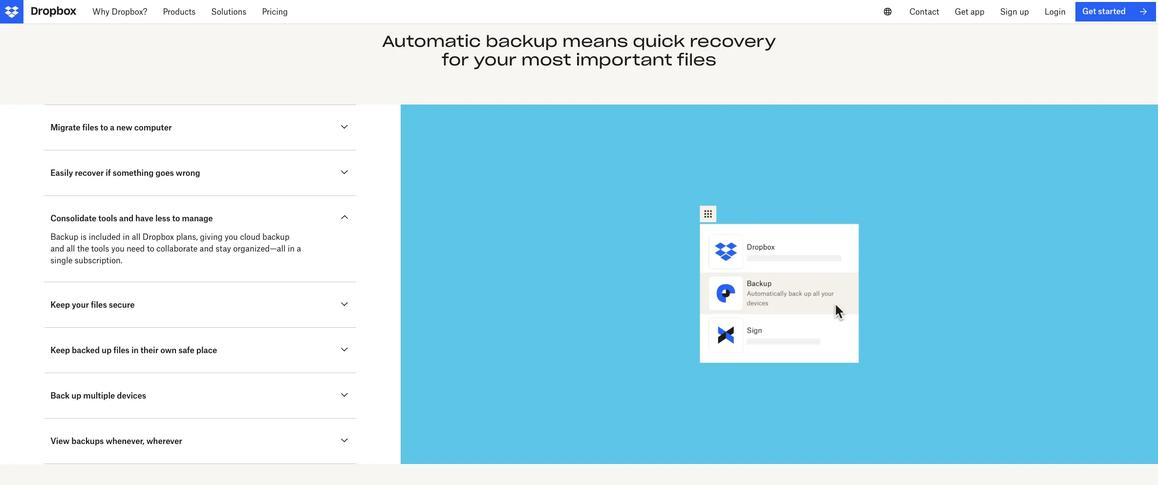 Task type: vqa. For each thing, say whether or not it's contained in the screenshot.
SOLUTIONS popup button
yes



Task type: locate. For each thing, give the bounding box(es) containing it.
why dropbox?
[[92, 7, 147, 17]]

a
[[110, 123, 114, 133], [297, 244, 301, 254]]

0 horizontal spatial and
[[50, 244, 64, 254]]

1 vertical spatial backup
[[262, 232, 290, 242]]

you
[[225, 232, 238, 242], [111, 244, 125, 254]]

up right back
[[71, 391, 81, 401]]

0 horizontal spatial in
[[123, 232, 130, 242]]

keep down single at the bottom
[[50, 300, 70, 310]]

0 vertical spatial tools
[[98, 214, 117, 224]]

0 horizontal spatial a
[[110, 123, 114, 133]]

1 vertical spatial keep
[[50, 346, 70, 356]]

their
[[141, 346, 159, 356]]

login
[[1045, 7, 1066, 17]]

all
[[132, 232, 140, 242], [66, 244, 75, 254]]

in
[[123, 232, 130, 242], [288, 244, 295, 254], [131, 346, 139, 356]]

app
[[971, 7, 985, 17]]

a inside "backup is included in all dropbox plans, giving you cloud backup and all the tools you need to collaborate and stay organized—all in a single subscription."
[[297, 244, 301, 254]]

0 vertical spatial up
[[1020, 7, 1029, 17]]

keep left backed
[[50, 346, 70, 356]]

consolidate tools and have less to manage
[[50, 214, 213, 224]]

tools
[[98, 214, 117, 224], [91, 244, 109, 254]]

up inside sign up link
[[1020, 7, 1029, 17]]

1 horizontal spatial up
[[102, 346, 112, 356]]

pricing link
[[254, 0, 296, 23]]

0 horizontal spatial backup
[[262, 232, 290, 242]]

organized—all
[[233, 244, 286, 254]]

0 horizontal spatial get
[[955, 7, 969, 17]]

all left the
[[66, 244, 75, 254]]

back
[[50, 391, 70, 401]]

1 keep from the top
[[50, 300, 70, 310]]

files
[[677, 50, 717, 70], [82, 123, 98, 133], [91, 300, 107, 310], [113, 346, 130, 356]]

subscription.
[[75, 256, 122, 266]]

1 horizontal spatial to
[[147, 244, 154, 254]]

in up need
[[123, 232, 130, 242]]

up right backed
[[102, 346, 112, 356]]

your right for
[[474, 50, 517, 70]]

stay
[[216, 244, 231, 254]]

secure
[[109, 300, 135, 310]]

get started
[[1083, 7, 1126, 16]]

0 horizontal spatial up
[[71, 391, 81, 401]]

0 vertical spatial backup
[[486, 31, 558, 51]]

in left their
[[131, 346, 139, 356]]

1 vertical spatial up
[[102, 346, 112, 356]]

0 vertical spatial your
[[474, 50, 517, 70]]

1 horizontal spatial backup
[[486, 31, 558, 51]]

get started link
[[1076, 2, 1156, 22]]

get inside popup button
[[955, 7, 969, 17]]

and
[[119, 214, 134, 224], [50, 244, 64, 254], [200, 244, 214, 254]]

1 vertical spatial in
[[288, 244, 295, 254]]

you up stay
[[225, 232, 238, 242]]

to right less
[[172, 214, 180, 224]]

something
[[113, 168, 154, 178]]

get left app
[[955, 7, 969, 17]]

2 vertical spatial up
[[71, 391, 81, 401]]

giving
[[200, 232, 223, 242]]

keep your files secure
[[50, 300, 135, 310]]

2 horizontal spatial up
[[1020, 7, 1029, 17]]

need
[[127, 244, 145, 254]]

most
[[521, 50, 571, 70]]

1 vertical spatial you
[[111, 244, 125, 254]]

why
[[92, 7, 110, 17]]

quick
[[633, 31, 685, 51]]

1 horizontal spatial in
[[131, 346, 139, 356]]

2 horizontal spatial to
[[172, 214, 180, 224]]

0 vertical spatial to
[[100, 123, 108, 133]]

sign up link
[[993, 0, 1037, 23]]

2 keep from the top
[[50, 346, 70, 356]]

1 vertical spatial all
[[66, 244, 75, 254]]

0 vertical spatial you
[[225, 232, 238, 242]]

tools up subscription.
[[91, 244, 109, 254]]

up for sign
[[1020, 7, 1029, 17]]

get left started
[[1083, 7, 1096, 16]]

safe
[[179, 346, 194, 356]]

1 horizontal spatial get
[[1083, 7, 1096, 16]]

cloud
[[240, 232, 260, 242]]

to
[[100, 123, 108, 133], [172, 214, 180, 224], [147, 244, 154, 254]]

up right sign
[[1020, 7, 1029, 17]]

devices
[[117, 391, 146, 401]]

1 horizontal spatial all
[[132, 232, 140, 242]]

1 vertical spatial a
[[297, 244, 301, 254]]

1 horizontal spatial and
[[119, 214, 134, 224]]

and up single at the bottom
[[50, 244, 64, 254]]

1 horizontal spatial your
[[474, 50, 517, 70]]

whenever,
[[106, 437, 145, 446]]

and down the giving
[[200, 244, 214, 254]]

0 vertical spatial keep
[[50, 300, 70, 310]]

get
[[1083, 7, 1096, 16], [955, 7, 969, 17]]

backup is included in all dropbox plans, giving you cloud backup and all the tools you need to collaborate and stay organized—all in a single subscription.
[[50, 232, 301, 266]]

in right organized—all
[[288, 244, 295, 254]]

0 vertical spatial all
[[132, 232, 140, 242]]

1 horizontal spatial a
[[297, 244, 301, 254]]

all up need
[[132, 232, 140, 242]]

get app button
[[947, 0, 993, 23]]

get for get app
[[955, 7, 969, 17]]

your left secure
[[72, 300, 89, 310]]

0 horizontal spatial your
[[72, 300, 89, 310]]

0 horizontal spatial to
[[100, 123, 108, 133]]

backup
[[486, 31, 558, 51], [262, 232, 290, 242]]

is
[[80, 232, 87, 242]]

easily recover if something goes wrong
[[50, 168, 200, 178]]

1 vertical spatial tools
[[91, 244, 109, 254]]

up
[[1020, 7, 1029, 17], [102, 346, 112, 356], [71, 391, 81, 401]]

backup inside "backup is included in all dropbox plans, giving you cloud backup and all the tools you need to collaborate and stay organized—all in a single subscription."
[[262, 232, 290, 242]]

2 vertical spatial in
[[131, 346, 139, 356]]

new
[[116, 123, 132, 133]]

the
[[77, 244, 89, 254]]

2 horizontal spatial and
[[200, 244, 214, 254]]

your
[[474, 50, 517, 70], [72, 300, 89, 310]]

a left 'new'
[[110, 123, 114, 133]]

you down included
[[111, 244, 125, 254]]

backed
[[72, 346, 100, 356]]

tools up included
[[98, 214, 117, 224]]

for
[[442, 50, 469, 70]]

computer
[[134, 123, 172, 133]]

wherever
[[147, 437, 182, 446]]

migrate
[[50, 123, 80, 133]]

and left the have
[[119, 214, 134, 224]]

products
[[163, 7, 196, 17]]

get for get started
[[1083, 7, 1096, 16]]

to down 'dropbox'
[[147, 244, 154, 254]]

sign up
[[1000, 7, 1029, 17]]

a right organized—all
[[297, 244, 301, 254]]

0 horizontal spatial you
[[111, 244, 125, 254]]

2 vertical spatial to
[[147, 244, 154, 254]]

why dropbox? button
[[85, 0, 155, 23]]

to left 'new'
[[100, 123, 108, 133]]

keep
[[50, 300, 70, 310], [50, 346, 70, 356]]



Task type: describe. For each thing, give the bounding box(es) containing it.
1 horizontal spatial you
[[225, 232, 238, 242]]

backups
[[71, 437, 104, 446]]

started
[[1098, 7, 1126, 16]]

automatic backup means quick recovery for your most important files
[[382, 31, 776, 70]]

consolidate
[[50, 214, 96, 224]]

get app
[[955, 7, 985, 17]]

your inside automatic backup means quick recovery for your most important files
[[474, 50, 517, 70]]

have
[[135, 214, 153, 224]]

dropbox?
[[112, 7, 147, 17]]

own
[[160, 346, 177, 356]]

0 horizontal spatial all
[[66, 244, 75, 254]]

view backups whenever, wherever
[[50, 437, 182, 446]]

wrong
[[176, 168, 200, 178]]

manage
[[182, 214, 213, 224]]

tools inside "backup is included in all dropbox plans, giving you cloud backup and all the tools you need to collaborate and stay organized—all in a single subscription."
[[91, 244, 109, 254]]

login link
[[1037, 0, 1074, 23]]

means
[[563, 31, 628, 51]]

back up multiple devices
[[50, 391, 146, 401]]

0 vertical spatial in
[[123, 232, 130, 242]]

important
[[576, 50, 672, 70]]

keep backed up files in their own safe place
[[50, 346, 217, 356]]

2 horizontal spatial in
[[288, 244, 295, 254]]

1 vertical spatial your
[[72, 300, 89, 310]]

backup inside automatic backup means quick recovery for your most important files
[[486, 31, 558, 51]]

solutions
[[211, 7, 246, 17]]

if
[[106, 168, 111, 178]]

less
[[155, 214, 170, 224]]

keep for keep backed up files in their own safe place
[[50, 346, 70, 356]]

products button
[[155, 0, 203, 23]]

collaborate
[[156, 244, 198, 254]]

single
[[50, 256, 73, 266]]

up for back
[[71, 391, 81, 401]]

plans,
[[176, 232, 198, 242]]

1 vertical spatial to
[[172, 214, 180, 224]]

to inside "backup is included in all dropbox plans, giving you cloud backup and all the tools you need to collaborate and stay organized—all in a single subscription."
[[147, 244, 154, 254]]

recovery
[[690, 31, 776, 51]]

files inside automatic backup means quick recovery for your most important files
[[677, 50, 717, 70]]

view
[[50, 437, 70, 446]]

easily
[[50, 168, 73, 178]]

sign
[[1000, 7, 1018, 17]]

included
[[89, 232, 121, 242]]

backup
[[50, 232, 78, 242]]

place
[[196, 346, 217, 356]]

migrate files to a new computer
[[50, 123, 172, 133]]

solutions button
[[203, 0, 254, 23]]

automatic
[[382, 31, 481, 51]]

pricing
[[262, 7, 288, 17]]

contact
[[910, 7, 939, 17]]

goes
[[156, 168, 174, 178]]

a computer mouse hovers over a dropdown of three product options and selects backup image
[[424, 128, 1135, 441]]

multiple
[[83, 391, 115, 401]]

keep for keep your files secure
[[50, 300, 70, 310]]

recover
[[75, 168, 104, 178]]

contact button
[[902, 0, 947, 23]]

0 vertical spatial a
[[110, 123, 114, 133]]

dropbox
[[143, 232, 174, 242]]



